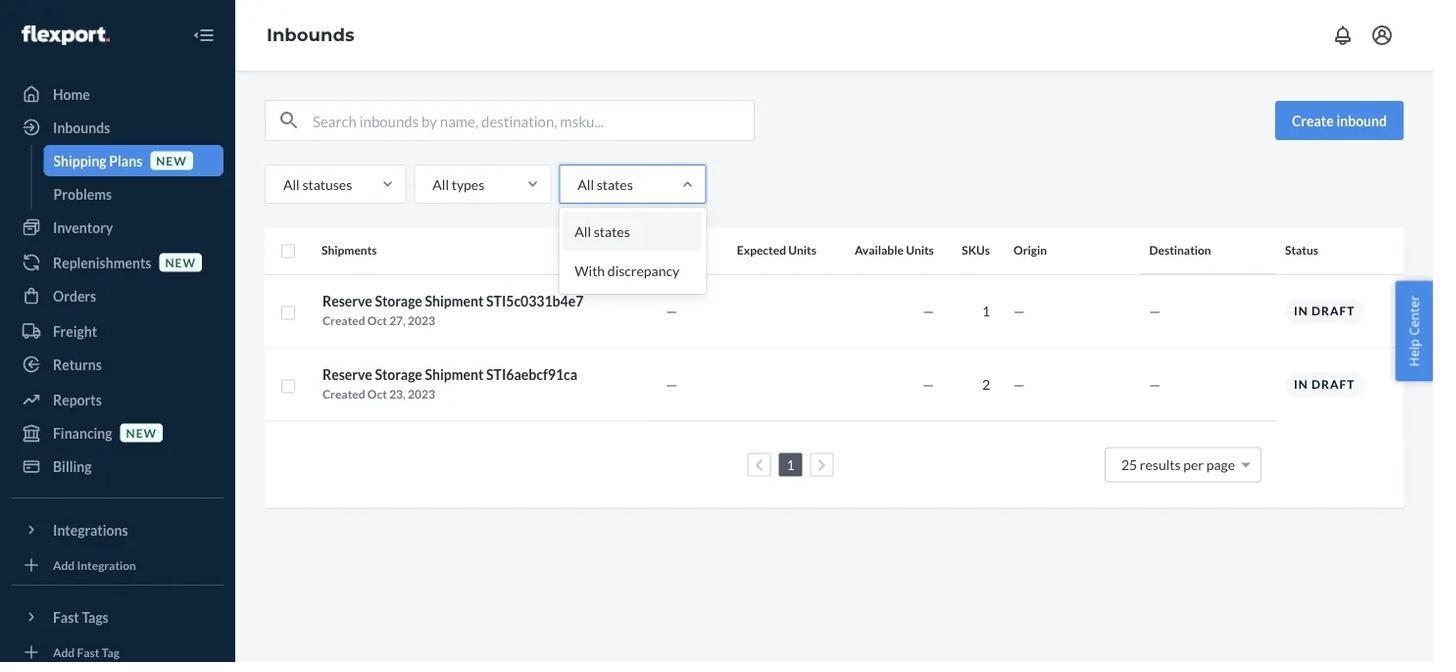 Task type: locate. For each thing, give the bounding box(es) containing it.
1 left 'chevron right' icon
[[787, 457, 795, 474]]

1 vertical spatial in draft
[[1294, 378, 1355, 392]]

1 vertical spatial created
[[323, 387, 365, 402]]

units for available units
[[906, 243, 934, 258]]

1 vertical spatial inbounds
[[53, 119, 110, 136]]

2 reserve from the top
[[323, 367, 372, 383]]

integrations button
[[12, 515, 224, 546]]

with discrepancy
[[575, 262, 680, 279]]

states
[[597, 176, 633, 193], [594, 223, 630, 240]]

fast
[[53, 609, 79, 626], [77, 646, 99, 660]]

1 down skus
[[982, 303, 990, 320]]

oct for reserve storage shipment sti6aebcf91ca
[[368, 387, 387, 402]]

1 vertical spatial add
[[53, 646, 75, 660]]

storage inside reserve storage shipment sti5c0331b4e7 created oct 27, 2023
[[375, 293, 422, 310]]

help center button
[[1396, 281, 1433, 382]]

Search inbounds by name, destination, msku... text field
[[313, 101, 754, 140]]

reserve for reserve storage shipment sti6aebcf91ca
[[323, 367, 372, 383]]

0 vertical spatial storage
[[375, 293, 422, 310]]

add down 'fast tags'
[[53, 646, 75, 660]]

—
[[666, 303, 677, 320], [923, 303, 934, 320], [1014, 303, 1025, 320], [1150, 303, 1161, 320], [666, 377, 677, 393], [923, 377, 934, 393], [1014, 377, 1025, 393], [1150, 377, 1161, 393]]

create inbound button
[[1276, 101, 1404, 140]]

1 vertical spatial reserve
[[323, 367, 372, 383]]

created inside reserve storage shipment sti5c0331b4e7 created oct 27, 2023
[[323, 314, 365, 328]]

0 vertical spatial 2023
[[408, 314, 435, 328]]

1 vertical spatial storage
[[375, 367, 422, 383]]

1 add from the top
[[53, 558, 75, 573]]

center
[[1405, 296, 1423, 336]]

0 horizontal spatial units
[[789, 243, 817, 258]]

replenishments
[[53, 254, 151, 271]]

integrations
[[53, 522, 128, 539]]

1 draft from the top
[[1312, 304, 1355, 318]]

plans
[[109, 152, 142, 169]]

all down search inbounds by name, destination, msku... text field
[[578, 176, 594, 193]]

new for replenishments
[[165, 255, 196, 270]]

25
[[1122, 457, 1138, 474]]

2023 inside reserve storage shipment sti6aebcf91ca created oct 23, 2023
[[408, 387, 435, 402]]

freight link
[[12, 316, 224, 347]]

2023 right 27,
[[408, 314, 435, 328]]

fast left tags
[[53, 609, 79, 626]]

2 storage from the top
[[375, 367, 422, 383]]

storage up 23, at the bottom
[[375, 367, 422, 383]]

created left 23, at the bottom
[[323, 387, 365, 402]]

1 link
[[783, 457, 799, 474]]

1 in from the top
[[1294, 304, 1309, 318]]

oct
[[368, 314, 387, 328], [368, 387, 387, 402]]

2023 right 23, at the bottom
[[408, 387, 435, 402]]

in
[[1294, 304, 1309, 318], [1294, 378, 1309, 392]]

0 vertical spatial add
[[53, 558, 75, 573]]

0 horizontal spatial inbounds link
[[12, 112, 224, 143]]

2 vertical spatial square image
[[280, 379, 296, 395]]

all left statuses
[[283, 176, 300, 193]]

0 vertical spatial oct
[[368, 314, 387, 328]]

storage
[[375, 293, 422, 310], [375, 367, 422, 383]]

discrepancy
[[608, 262, 680, 279]]

shipment for sti5c0331b4e7
[[425, 293, 484, 310]]

shipment left sti5c0331b4e7
[[425, 293, 484, 310]]

expected units
[[737, 243, 817, 258]]

2 created from the top
[[323, 387, 365, 402]]

2 in draft from the top
[[1294, 378, 1355, 392]]

2 add from the top
[[53, 646, 75, 660]]

1
[[982, 303, 990, 320], [787, 457, 795, 474]]

draft down status
[[1312, 304, 1355, 318]]

1 vertical spatial in
[[1294, 378, 1309, 392]]

1 storage from the top
[[375, 293, 422, 310]]

0 vertical spatial in
[[1294, 304, 1309, 318]]

1 vertical spatial 1
[[787, 457, 795, 474]]

fast left tag
[[77, 646, 99, 660]]

0 vertical spatial inbounds
[[267, 24, 354, 46]]

1 vertical spatial 2023
[[408, 387, 435, 402]]

integration
[[77, 558, 136, 573]]

23,
[[389, 387, 406, 402]]

financing
[[53, 425, 112, 442]]

new right plans
[[156, 153, 187, 168]]

1 horizontal spatial inbounds
[[267, 24, 354, 46]]

oct left 23, at the bottom
[[368, 387, 387, 402]]

2 units from the left
[[906, 243, 934, 258]]

available units
[[855, 243, 934, 258]]

inbounds
[[267, 24, 354, 46], [53, 119, 110, 136]]

inventory link
[[12, 212, 224, 243]]

square image
[[280, 244, 296, 260], [280, 305, 296, 321], [280, 379, 296, 395]]

new
[[156, 153, 187, 168], [165, 255, 196, 270], [126, 426, 157, 440]]

flexport logo image
[[22, 25, 110, 45]]

1 vertical spatial oct
[[368, 387, 387, 402]]

all
[[283, 176, 300, 193], [433, 176, 449, 193], [578, 176, 594, 193], [575, 223, 591, 240]]

1 vertical spatial inbounds link
[[12, 112, 224, 143]]

reserve inside reserve storage shipment sti6aebcf91ca created oct 23, 2023
[[323, 367, 372, 383]]

all states
[[578, 176, 633, 193], [575, 223, 630, 240]]

help center
[[1405, 296, 1423, 367]]

in draft
[[1294, 304, 1355, 318], [1294, 378, 1355, 392]]

1 oct from the top
[[368, 314, 387, 328]]

1 2023 from the top
[[408, 314, 435, 328]]

oct inside reserve storage shipment sti6aebcf91ca created oct 23, 2023
[[368, 387, 387, 402]]

0 vertical spatial reserve
[[323, 293, 372, 310]]

0 vertical spatial draft
[[1312, 304, 1355, 318]]

draft
[[1312, 304, 1355, 318], [1312, 378, 1355, 392]]

1 vertical spatial new
[[165, 255, 196, 270]]

fast tags
[[53, 609, 109, 626]]

created inside reserve storage shipment sti6aebcf91ca created oct 23, 2023
[[323, 387, 365, 402]]

units right expected
[[789, 243, 817, 258]]

2 vertical spatial new
[[126, 426, 157, 440]]

inbounds link
[[267, 24, 354, 46], [12, 112, 224, 143]]

new for shipping plans
[[156, 153, 187, 168]]

units right available
[[906, 243, 934, 258]]

in for 2
[[1294, 378, 1309, 392]]

new down reports link
[[126, 426, 157, 440]]

shipment inside reserve storage shipment sti6aebcf91ca created oct 23, 2023
[[425, 367, 484, 383]]

0 vertical spatial fast
[[53, 609, 79, 626]]

reserve inside reserve storage shipment sti5c0331b4e7 created oct 27, 2023
[[323, 293, 372, 310]]

shipment
[[425, 293, 484, 310], [425, 367, 484, 383]]

oct for reserve storage shipment sti5c0331b4e7
[[368, 314, 387, 328]]

1 vertical spatial all states
[[575, 223, 630, 240]]

create
[[1292, 112, 1334, 129]]

created for reserve storage shipment sti6aebcf91ca
[[323, 387, 365, 402]]

storage up 27,
[[375, 293, 422, 310]]

origin
[[1014, 243, 1047, 258]]

3 square image from the top
[[280, 379, 296, 395]]

inbound
[[1337, 112, 1387, 129]]

all types
[[433, 176, 485, 193]]

returns link
[[12, 349, 224, 380]]

1 reserve from the top
[[323, 293, 372, 310]]

1 horizontal spatial units
[[906, 243, 934, 258]]

expected
[[737, 243, 786, 258]]

2 square image from the top
[[280, 305, 296, 321]]

statuses
[[302, 176, 352, 193]]

1 created from the top
[[323, 314, 365, 328]]

0 vertical spatial inbounds link
[[267, 24, 354, 46]]

1 vertical spatial shipment
[[425, 367, 484, 383]]

shipment down reserve storage shipment sti5c0331b4e7 created oct 27, 2023
[[425, 367, 484, 383]]

created left 27,
[[323, 314, 365, 328]]

created
[[323, 314, 365, 328], [323, 387, 365, 402]]

reserve
[[323, 293, 372, 310], [323, 367, 372, 383]]

freight
[[53, 323, 97, 340]]

tag
[[102, 646, 120, 660]]

billing
[[53, 458, 92, 475]]

2023
[[408, 314, 435, 328], [408, 387, 435, 402]]

storage inside reserve storage shipment sti6aebcf91ca created oct 23, 2023
[[375, 367, 422, 383]]

in draft for 2
[[1294, 378, 1355, 392]]

2 shipment from the top
[[425, 367, 484, 383]]

reports link
[[12, 384, 224, 416]]

chevron left image
[[755, 459, 764, 472]]

1 horizontal spatial 1
[[982, 303, 990, 320]]

2023 inside reserve storage shipment sti5c0331b4e7 created oct 27, 2023
[[408, 314, 435, 328]]

0 vertical spatial created
[[323, 314, 365, 328]]

units
[[789, 243, 817, 258], [906, 243, 934, 258]]

page
[[1207, 457, 1235, 474]]

2 2023 from the top
[[408, 387, 435, 402]]

2 oct from the top
[[368, 387, 387, 402]]

0 vertical spatial shipment
[[425, 293, 484, 310]]

0 vertical spatial 1
[[982, 303, 990, 320]]

1 in draft from the top
[[1294, 304, 1355, 318]]

shipment inside reserve storage shipment sti5c0331b4e7 created oct 27, 2023
[[425, 293, 484, 310]]

1 units from the left
[[789, 243, 817, 258]]

new for financing
[[126, 426, 157, 440]]

add left integration
[[53, 558, 75, 573]]

1 horizontal spatial inbounds link
[[267, 24, 354, 46]]

2 in from the top
[[1294, 378, 1309, 392]]

draft left help center button
[[1312, 378, 1355, 392]]

oct inside reserve storage shipment sti5c0331b4e7 created oct 27, 2023
[[368, 314, 387, 328]]

skus
[[962, 243, 990, 258]]

in for 1
[[1294, 304, 1309, 318]]

all up with
[[575, 223, 591, 240]]

2023 for sti5c0331b4e7
[[408, 314, 435, 328]]

0 vertical spatial square image
[[280, 244, 296, 260]]

1 shipment from the top
[[425, 293, 484, 310]]

1 vertical spatial draft
[[1312, 378, 1355, 392]]

orders
[[53, 288, 96, 304]]

square image for reserve storage shipment sti5c0331b4e7
[[280, 305, 296, 321]]

2 draft from the top
[[1312, 378, 1355, 392]]

0 vertical spatial new
[[156, 153, 187, 168]]

chevron right image
[[818, 459, 826, 472]]

oct left 27,
[[368, 314, 387, 328]]

new up orders link
[[165, 255, 196, 270]]

1 vertical spatial square image
[[280, 305, 296, 321]]

0 vertical spatial in draft
[[1294, 304, 1355, 318]]

0 horizontal spatial inbounds
[[53, 119, 110, 136]]

add
[[53, 558, 75, 573], [53, 646, 75, 660]]



Task type: describe. For each thing, give the bounding box(es) containing it.
po#
[[666, 243, 690, 258]]

open account menu image
[[1371, 24, 1394, 47]]

help
[[1405, 339, 1423, 367]]

draft for 2
[[1312, 378, 1355, 392]]

home
[[53, 86, 90, 102]]

0 horizontal spatial 1
[[787, 457, 795, 474]]

square image for reserve storage shipment sti6aebcf91ca
[[280, 379, 296, 395]]

open notifications image
[[1332, 24, 1355, 47]]

25 results per page option
[[1122, 457, 1235, 474]]

with
[[575, 262, 605, 279]]

types
[[452, 176, 485, 193]]

status
[[1285, 243, 1319, 258]]

sti6aebcf91ca
[[486, 367, 578, 383]]

shipment for sti6aebcf91ca
[[425, 367, 484, 383]]

reserve storage shipment sti5c0331b4e7 created oct 27, 2023
[[323, 293, 584, 328]]

shipments
[[322, 243, 377, 258]]

add fast tag link
[[12, 641, 224, 663]]

draft for 1
[[1312, 304, 1355, 318]]

close navigation image
[[192, 24, 216, 47]]

add fast tag
[[53, 646, 120, 660]]

1 square image from the top
[[280, 244, 296, 260]]

reports
[[53, 392, 102, 408]]

fast tags button
[[12, 602, 224, 633]]

1 vertical spatial fast
[[77, 646, 99, 660]]

available
[[855, 243, 904, 258]]

home link
[[12, 78, 224, 110]]

inventory
[[53, 219, 113, 236]]

per
[[1184, 457, 1204, 474]]

0 vertical spatial states
[[597, 176, 633, 193]]

add for add fast tag
[[53, 646, 75, 660]]

all statuses
[[283, 176, 352, 193]]

0 vertical spatial all states
[[578, 176, 633, 193]]

27,
[[389, 314, 406, 328]]

add for add integration
[[53, 558, 75, 573]]

reserve for reserve storage shipment sti5c0331b4e7
[[323, 293, 372, 310]]

returns
[[53, 356, 102, 373]]

billing link
[[12, 451, 224, 482]]

results
[[1140, 457, 1181, 474]]

problems link
[[44, 178, 224, 210]]

add integration
[[53, 558, 136, 573]]

sti5c0331b4e7
[[486, 293, 584, 310]]

shipping
[[53, 152, 106, 169]]

orders link
[[12, 280, 224, 312]]

reserve storage shipment sti6aebcf91ca created oct 23, 2023
[[323, 367, 578, 402]]

destination
[[1150, 243, 1212, 258]]

2
[[982, 377, 990, 393]]

units for expected units
[[789, 243, 817, 258]]

2023 for sti6aebcf91ca
[[408, 387, 435, 402]]

tags
[[82, 609, 109, 626]]

shipping plans
[[53, 152, 142, 169]]

created for reserve storage shipment sti5c0331b4e7
[[323, 314, 365, 328]]

problems
[[53, 186, 112, 202]]

create inbound
[[1292, 112, 1387, 129]]

in draft for 1
[[1294, 304, 1355, 318]]

storage for reserve storage shipment sti6aebcf91ca
[[375, 367, 422, 383]]

storage for reserve storage shipment sti5c0331b4e7
[[375, 293, 422, 310]]

1 vertical spatial states
[[594, 223, 630, 240]]

add integration link
[[12, 554, 224, 578]]

fast inside dropdown button
[[53, 609, 79, 626]]

all left types
[[433, 176, 449, 193]]

25 results per page
[[1122, 457, 1235, 474]]



Task type: vqa. For each thing, say whether or not it's contained in the screenshot.
second Storage from the bottom
yes



